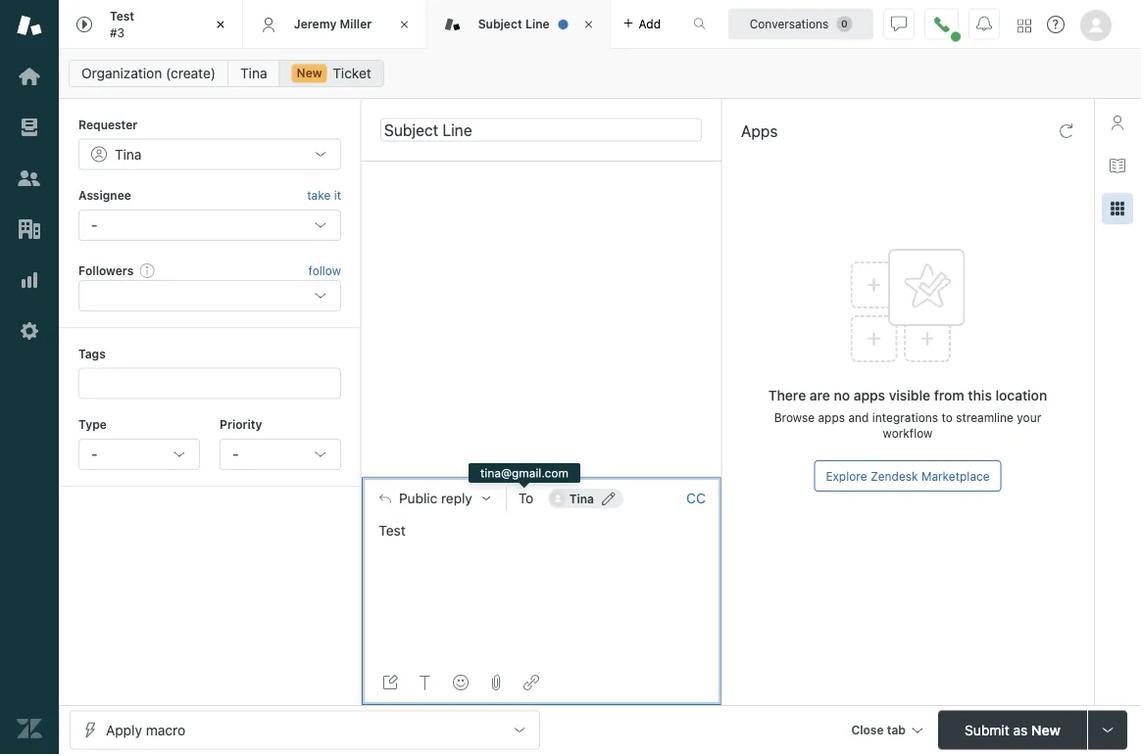Task type: describe. For each thing, give the bounding box(es) containing it.
macro
[[146, 722, 185, 739]]

customer context image
[[1110, 115, 1125, 130]]

Public reply composer text field
[[371, 519, 713, 561]]

explore
[[826, 470, 867, 483]]

add attachment image
[[488, 675, 504, 691]]

it
[[334, 189, 341, 202]]

secondary element
[[59, 54, 1141, 93]]

tina for to
[[569, 492, 594, 506]]

there
[[768, 388, 806, 404]]

and
[[848, 411, 869, 424]]

add button
[[611, 0, 672, 48]]

take
[[307, 189, 331, 202]]

tina link
[[227, 60, 280, 87]]

#3
[[110, 25, 125, 39]]

close image for jeremy miller tab on the top left
[[395, 15, 414, 34]]

new inside secondary element
[[297, 66, 322, 80]]

notifications image
[[976, 16, 992, 32]]

assignee
[[78, 189, 131, 202]]

reporting image
[[17, 268, 42, 293]]

line
[[525, 17, 550, 31]]

- inside assignee element
[[91, 217, 97, 233]]

to
[[941, 411, 953, 424]]

take it
[[307, 189, 341, 202]]

your
[[1017, 411, 1041, 424]]

customers image
[[17, 166, 42, 191]]

type
[[78, 418, 107, 432]]

subject line tab
[[427, 0, 611, 49]]

location
[[995, 388, 1047, 404]]

(create)
[[166, 65, 216, 81]]

close tab button
[[842, 711, 930, 753]]

tina for requester
[[115, 146, 142, 162]]

get started image
[[17, 64, 42, 89]]

public reply button
[[362, 478, 506, 519]]

requester element
[[78, 139, 341, 170]]

organization (create) button
[[69, 60, 228, 87]]

zendesk
[[870, 470, 918, 483]]

tab containing test
[[59, 0, 243, 49]]

ticket
[[333, 65, 371, 81]]

follow button
[[308, 262, 341, 279]]

draft mode image
[[382, 675, 398, 691]]

integrations
[[872, 411, 938, 424]]

info on adding followers image
[[139, 263, 155, 278]]

miller
[[340, 17, 372, 31]]

close image for tab containing test
[[211, 15, 230, 34]]

knowledge image
[[1110, 158, 1125, 174]]

jeremy
[[294, 17, 337, 31]]

jeremy miller tab
[[243, 0, 427, 49]]

followers element
[[78, 281, 341, 312]]

workflow
[[883, 426, 933, 440]]

tags
[[78, 347, 106, 361]]

submit
[[965, 722, 1009, 739]]

apply macro
[[106, 722, 185, 739]]

main element
[[0, 0, 59, 755]]

from
[[934, 388, 964, 404]]

minimize composer image
[[533, 469, 549, 485]]

no
[[834, 388, 850, 404]]

0 vertical spatial apps
[[854, 388, 885, 404]]



Task type: vqa. For each thing, say whether or not it's contained in the screenshot.
jeremy
yes



Task type: locate. For each thing, give the bounding box(es) containing it.
public reply
[[399, 491, 472, 507]]

to
[[518, 491, 534, 507]]

apps up and
[[854, 388, 885, 404]]

followers
[[78, 263, 134, 277]]

1 horizontal spatial tina
[[240, 65, 267, 81]]

0 vertical spatial tina
[[240, 65, 267, 81]]

3 close image from the left
[[579, 15, 598, 34]]

1 horizontal spatial close image
[[395, 15, 414, 34]]

2 close image from the left
[[395, 15, 414, 34]]

this
[[968, 388, 992, 404]]

1 horizontal spatial new
[[1031, 722, 1060, 739]]

take it button
[[307, 186, 341, 206]]

cc
[[686, 491, 706, 507]]

test inside tab
[[110, 9, 134, 23]]

close image inside subject line tab
[[579, 15, 598, 34]]

apps image
[[1110, 201, 1125, 217]]

0 horizontal spatial tina
[[115, 146, 142, 162]]

streamline
[[956, 411, 1014, 424]]

insert emojis image
[[453, 675, 469, 691]]

test
[[110, 9, 134, 23], [379, 523, 405, 539]]

cc button
[[686, 490, 706, 508]]

1 vertical spatial test
[[379, 523, 405, 539]]

priority
[[220, 418, 262, 432]]

- down assignee
[[91, 217, 97, 233]]

submit as new
[[965, 722, 1060, 739]]

Subject field
[[380, 118, 702, 142]]

- down priority
[[232, 447, 239, 463]]

close image up (create)
[[211, 15, 230, 34]]

format text image
[[418, 675, 433, 691]]

jeremy miller
[[294, 17, 372, 31]]

new left ticket
[[297, 66, 322, 80]]

tina inside secondary element
[[240, 65, 267, 81]]

zendesk products image
[[1018, 19, 1031, 33]]

0 horizontal spatial close image
[[211, 15, 230, 34]]

zendesk support image
[[17, 13, 42, 38]]

0 vertical spatial test
[[110, 9, 134, 23]]

tina inside requester element
[[115, 146, 142, 162]]

conversations button
[[728, 8, 873, 40]]

- button for type
[[78, 439, 200, 471]]

conversations
[[750, 17, 829, 31]]

close image inside jeremy miller tab
[[395, 15, 414, 34]]

are
[[810, 388, 830, 404]]

- for type
[[91, 447, 97, 463]]

add
[[639, 17, 661, 31]]

0 horizontal spatial test
[[110, 9, 134, 23]]

1 vertical spatial new
[[1031, 722, 1060, 739]]

tina right (create)
[[240, 65, 267, 81]]

assignee element
[[78, 210, 341, 241]]

tab
[[59, 0, 243, 49]]

new right as
[[1031, 722, 1060, 739]]

test for test
[[379, 523, 405, 539]]

close
[[851, 724, 884, 738]]

2 horizontal spatial close image
[[579, 15, 598, 34]]

close tab
[[851, 724, 906, 738]]

organizations image
[[17, 217, 42, 242]]

1 horizontal spatial apps
[[854, 388, 885, 404]]

organization
[[81, 65, 162, 81]]

displays possible ticket submission types image
[[1100, 723, 1116, 739]]

admin image
[[17, 319, 42, 344]]

close image up secondary element in the top of the page
[[579, 15, 598, 34]]

close image inside tab
[[211, 15, 230, 34]]

browse
[[774, 411, 815, 424]]

1 horizontal spatial test
[[379, 523, 405, 539]]

reply
[[441, 491, 472, 507]]

2 horizontal spatial tina
[[569, 492, 594, 506]]

1 close image from the left
[[211, 15, 230, 34]]

- button for priority
[[220, 439, 341, 471]]

apps
[[854, 388, 885, 404], [818, 411, 845, 424]]

0 vertical spatial new
[[297, 66, 322, 80]]

tina@gmail.com image
[[550, 491, 565, 507]]

there are no apps visible from this location browse apps and integrations to streamline your workflow
[[768, 388, 1047, 440]]

get help image
[[1047, 16, 1065, 33]]

-
[[91, 217, 97, 233], [91, 447, 97, 463], [232, 447, 239, 463]]

apps down no
[[818, 411, 845, 424]]

edit user image
[[602, 492, 616, 506]]

- down type
[[91, 447, 97, 463]]

button displays agent's chat status as invisible. image
[[891, 16, 907, 32]]

explore zendesk marketplace button
[[814, 461, 1001, 492]]

visible
[[889, 388, 930, 404]]

apply
[[106, 722, 142, 739]]

test up #3
[[110, 9, 134, 23]]

1 horizontal spatial - button
[[220, 439, 341, 471]]

views image
[[17, 115, 42, 140]]

- button down priority
[[220, 439, 341, 471]]

subject
[[478, 17, 522, 31]]

add link (cmd k) image
[[523, 675, 539, 691]]

test for test #3
[[110, 9, 134, 23]]

1 vertical spatial tina
[[115, 146, 142, 162]]

test inside 'public reply composer' text field
[[379, 523, 405, 539]]

apps
[[741, 122, 778, 141]]

2 vertical spatial tina
[[569, 492, 594, 506]]

- for priority
[[232, 447, 239, 463]]

close image right miller
[[395, 15, 414, 34]]

tina down requester
[[115, 146, 142, 162]]

0 horizontal spatial - button
[[78, 439, 200, 471]]

requester
[[78, 118, 138, 131]]

new
[[297, 66, 322, 80], [1031, 722, 1060, 739]]

test down public
[[379, 523, 405, 539]]

zendesk image
[[17, 717, 42, 742]]

0 horizontal spatial apps
[[818, 411, 845, 424]]

explore zendesk marketplace
[[826, 470, 990, 483]]

0 horizontal spatial new
[[297, 66, 322, 80]]

- button
[[78, 439, 200, 471], [220, 439, 341, 471]]

tina
[[240, 65, 267, 81], [115, 146, 142, 162], [569, 492, 594, 506]]

tab
[[887, 724, 906, 738]]

test #3
[[110, 9, 134, 39]]

2 - button from the left
[[220, 439, 341, 471]]

- button down type
[[78, 439, 200, 471]]

close image
[[211, 15, 230, 34], [395, 15, 414, 34], [579, 15, 598, 34]]

marketplace
[[921, 470, 990, 483]]

organization (create)
[[81, 65, 216, 81]]

tabs tab list
[[59, 0, 672, 49]]

follow
[[308, 264, 341, 277]]

tina right tina@gmail.com icon
[[569, 492, 594, 506]]

1 - button from the left
[[78, 439, 200, 471]]

as
[[1013, 722, 1028, 739]]

1 vertical spatial apps
[[818, 411, 845, 424]]

public
[[399, 491, 437, 507]]

subject line
[[478, 17, 550, 31]]



